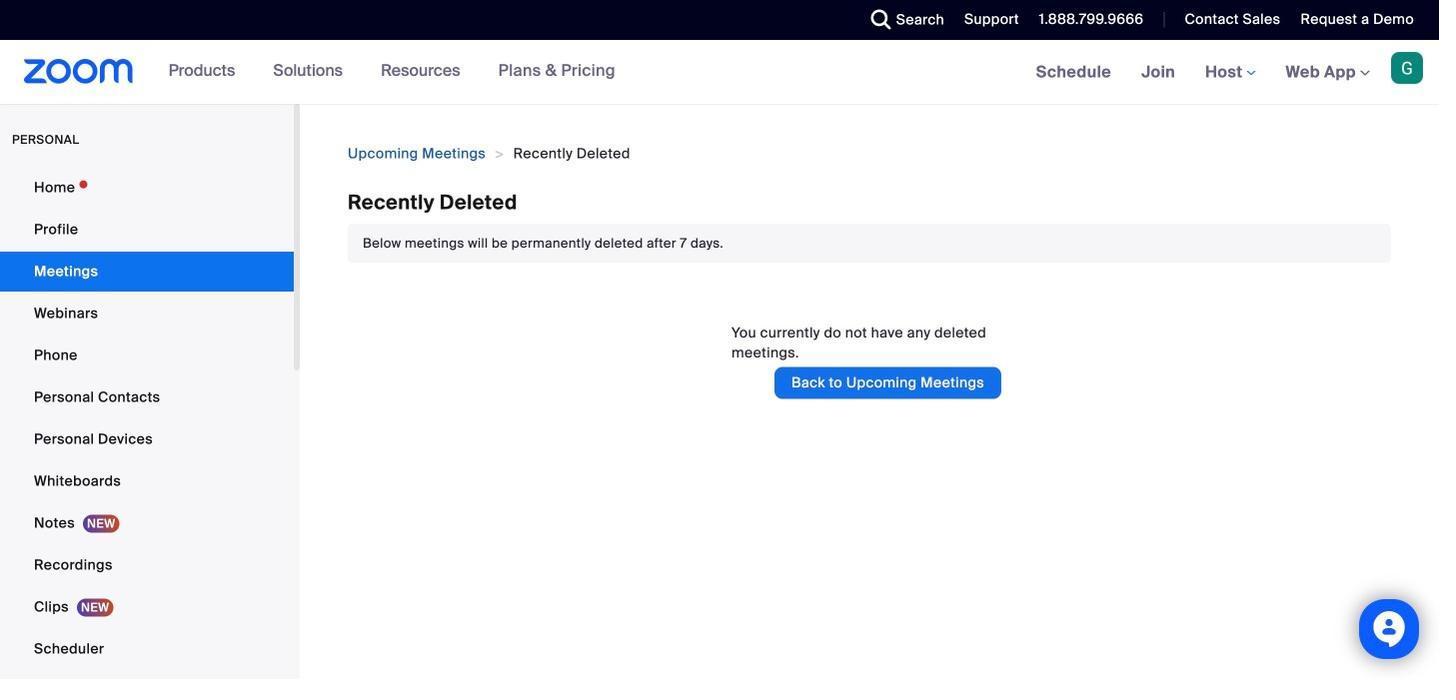 Task type: describe. For each thing, give the bounding box(es) containing it.
meetings navigation
[[1022, 40, 1440, 105]]

profile picture image
[[1392, 52, 1424, 84]]

personal menu menu
[[0, 168, 294, 680]]

main content main content
[[300, 104, 1440, 680]]



Task type: vqa. For each thing, say whether or not it's contained in the screenshot.
BANNER
yes



Task type: locate. For each thing, give the bounding box(es) containing it.
zoom logo image
[[24, 59, 134, 84]]

product information navigation
[[154, 40, 631, 104]]

banner
[[0, 40, 1440, 105]]



